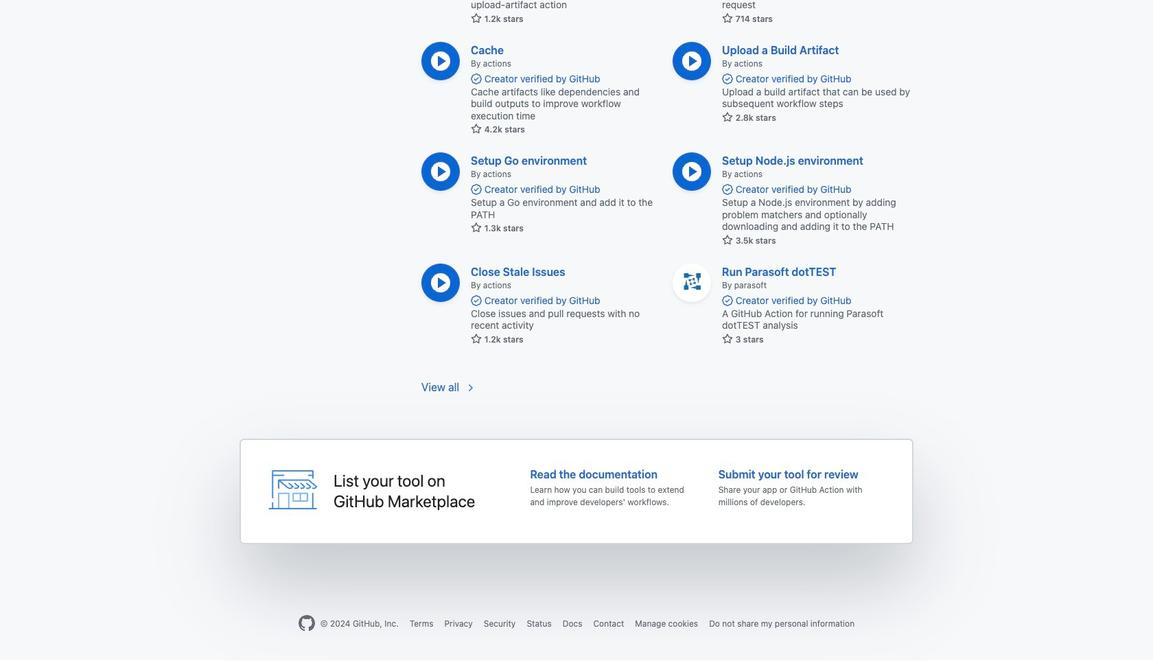 Task type: locate. For each thing, give the bounding box(es) containing it.
verified image
[[471, 73, 482, 84], [723, 73, 734, 84], [723, 184, 734, 195]]

2 vertical spatial star image
[[471, 333, 482, 344]]

star image
[[471, 13, 482, 24], [723, 235, 734, 246], [471, 333, 482, 344]]

verified image
[[471, 184, 482, 195], [471, 295, 482, 306], [723, 295, 734, 306]]

star image
[[723, 13, 734, 24], [723, 112, 734, 123], [471, 124, 482, 135], [471, 223, 482, 234], [723, 333, 734, 344]]

view all actions listings image
[[465, 382, 476, 393]]



Task type: describe. For each thing, give the bounding box(es) containing it.
1 vertical spatial star image
[[723, 235, 734, 246]]

0 vertical spatial star image
[[471, 13, 482, 24]]

homepage image
[[299, 615, 315, 632]]



Task type: vqa. For each thing, say whether or not it's contained in the screenshot.
projects 'LINK'
no



